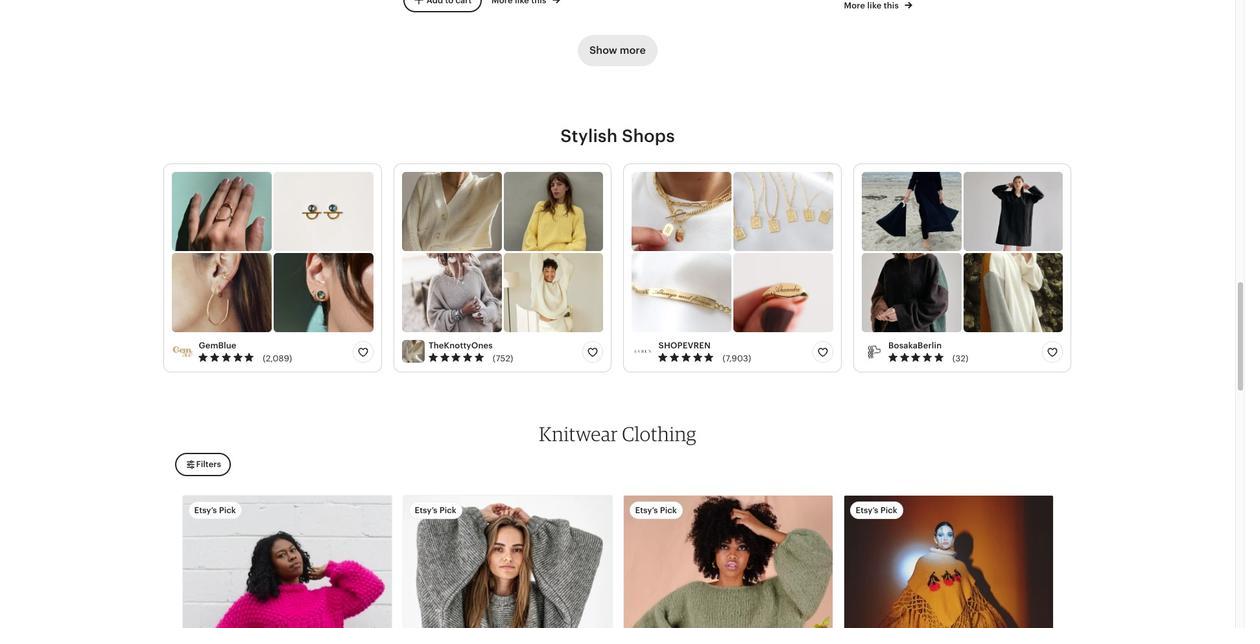 Task type: locate. For each thing, give the bounding box(es) containing it.
3 etsy's from the left
[[636, 506, 658, 515]]

cozy men's pullover, oversized terry sweater, large sweater for men, cotton terry sweatshirt, oversized 90s pullover, trendy large pullover image
[[964, 253, 1064, 332]]

4 etsy's from the left
[[856, 506, 879, 515]]

bosaka core tote shopper bag - plush black image
[[862, 172, 962, 251]]

oversized terry sweater, big terry coth sweater, aesthetic vintage sweatshirt, trendy oversized pullover, 90s unisex terry cloth sweater image
[[862, 253, 962, 332]]

cirque ring image
[[172, 172, 272, 251]]

etsy's pick link
[[183, 496, 392, 628], [403, 496, 612, 628], [624, 496, 833, 628], [845, 496, 1053, 628]]

this
[[884, 1, 899, 10]]

(32)
[[953, 353, 969, 363]]

oval signet ring - dainty signet - personalized ring - sterling silver or 14k gold vermeil - engraved signet ring - name ring image
[[734, 253, 834, 332]]

1 etsy's pick from the left
[[194, 506, 236, 515]]

theknottyones
[[429, 340, 493, 350]]

pick for custom color chunky knit sweater/ wool pullover 16 colours/modern oversized jumper/customize colour/merino sustainable knitwear/ luxury knit image
[[219, 506, 236, 515]]

2 etsy's from the left
[[415, 506, 438, 515]]

pick
[[219, 506, 236, 515], [440, 506, 457, 515], [660, 506, 677, 515], [881, 506, 898, 515]]

chunky merino wool sweater, oversized women jumper, loose knit jumper, minimalist basic knitwear, boho sweater, winter clothing, winter gift image
[[402, 253, 502, 332]]

etsy's for third etsy's pick link
[[636, 506, 658, 515]]

4 pick from the left
[[881, 506, 898, 515]]

3 pick from the left
[[660, 506, 677, 515]]

show
[[590, 44, 618, 57]]

astrology necklace - star sign necklace - zodiac sign necklace - rectangle pendant - 14k gold filled or sterling silver image
[[734, 172, 834, 251]]

knitted tangerine poncho (made to order) image
[[845, 496, 1053, 628]]

bosakaberlin
[[889, 340, 942, 350]]

serena earrings image
[[274, 172, 374, 251]]

2 etsy's pick from the left
[[415, 506, 457, 515]]

1 etsy's pick link from the left
[[183, 496, 392, 628]]

personalized bar bracelet for women - custom name bracelet - engraved bar bracelet - christmas gift for her - gift for daughter or mom image
[[632, 253, 732, 332]]

show more link
[[578, 35, 658, 66]]

pick for chunky drop shoulder oversized sweater, wool sweater, cable knit sweater, handmade sweater, big sleeves sweater, knitted jumper, atuko image
[[440, 506, 457, 515]]

4 etsy's pick from the left
[[856, 506, 898, 515]]

filters button
[[175, 453, 231, 477]]

(752)
[[493, 353, 514, 363]]

1 etsy's from the left
[[194, 506, 217, 515]]

4 etsy's pick link from the left
[[845, 496, 1053, 628]]

2 pick from the left
[[440, 506, 457, 515]]

engraved tag necklace - gold filled tag charm - custom initial necklace - dog tag pendant - initial tag necklace - gift for her - mom gift image
[[632, 172, 732, 251]]

merino wool cardigan for her, short knit oversized cardigan, baggy cardigan with buttons, scandinavian minimalist style, loose knit cardigan image
[[402, 172, 502, 251]]

etsy's pick
[[194, 506, 236, 515], [415, 506, 457, 515], [636, 506, 677, 515], [856, 506, 898, 515]]

etsy's
[[194, 506, 217, 515], [415, 506, 438, 515], [636, 506, 658, 515], [856, 506, 879, 515]]

like
[[868, 1, 882, 10]]

(2,089)
[[263, 353, 292, 363]]

pick for "knitted tangerine poncho (made to order)" image
[[881, 506, 898, 515]]

1 pick from the left
[[219, 506, 236, 515]]

gemblue
[[199, 340, 237, 350]]

chunky drop shoulder oversized sweater, wool sweater, cable knit sweater, handmade sweater, big sleeves sweater, knitted jumper, atuko image
[[403, 496, 612, 628]]

3 etsy's pick from the left
[[636, 506, 677, 515]]

etsy's pick for fourth etsy's pick link from the left
[[856, 506, 898, 515]]

clothing
[[623, 422, 697, 446]]



Task type: describe. For each thing, give the bounding box(es) containing it.
more like this
[[845, 1, 902, 10]]

etsy's pick for 3rd etsy's pick link from right
[[415, 506, 457, 515]]

show more
[[590, 44, 646, 57]]

knitwear clothing
[[539, 422, 697, 446]]

stylish shops
[[561, 126, 675, 146]]

more like this link
[[845, 0, 913, 12]]

etsy's for fourth etsy's pick link from the left
[[856, 506, 879, 515]]

etsy's for 1st etsy's pick link from left
[[194, 506, 217, 515]]

freya hoops image
[[172, 253, 272, 332]]

pick for 'mohair sweater/boho sweater/slouchy sweater/scandinavian sweater/wool sweater/ chunky sweater /oversize/sustainable gift/sustainable fashion' image
[[660, 506, 677, 515]]

3 etsy's pick link from the left
[[624, 496, 833, 628]]

custom color chunky knit sweater/ wool pullover 16 colours/modern oversized jumper/customize colour/merino sustainable knitwear/ luxury knit image
[[183, 496, 392, 628]]

moss agate earrings image
[[274, 253, 374, 332]]

2 etsy's pick link from the left
[[403, 496, 612, 628]]

knitwear
[[539, 422, 618, 446]]

filters
[[196, 460, 221, 469]]

more
[[845, 1, 866, 10]]

etsy's pick for 1st etsy's pick link from left
[[194, 506, 236, 515]]

etsy's for 3rd etsy's pick link from right
[[415, 506, 438, 515]]

shops
[[622, 126, 675, 146]]

(7,903)
[[723, 353, 752, 363]]

minimalist cotton yellow sweater for women, chunky knit cozy pullover sweater, sustainable knitwear gift for her, oversized cotton jumper image
[[504, 172, 604, 251]]

shopevren
[[659, 340, 711, 350]]

etsy's pick for third etsy's pick link
[[636, 506, 677, 515]]

oversize pullover cotton sweater for women, 100% sustainable loungewear clothing, chunky knit sweater for her, winter clothing gift image
[[504, 253, 604, 332]]

stylish
[[561, 126, 618, 146]]

black cotton dress by bosaka berlin, cotton summer dress, midi dress with sleeves, sexy black dress, short dress, cocktail party dress image
[[964, 172, 1064, 251]]

mohair sweater/boho sweater/slouchy sweater/scandinavian sweater/wool sweater/ chunky sweater /oversize/sustainable gift/sustainable fashion image
[[624, 496, 833, 628]]

more
[[620, 44, 646, 57]]



Task type: vqa. For each thing, say whether or not it's contained in the screenshot.
oval signet ring - dainty signet - personalized ring - sterling silver or 14k gold vermeil - engraved signet ring - name ring Image
yes



